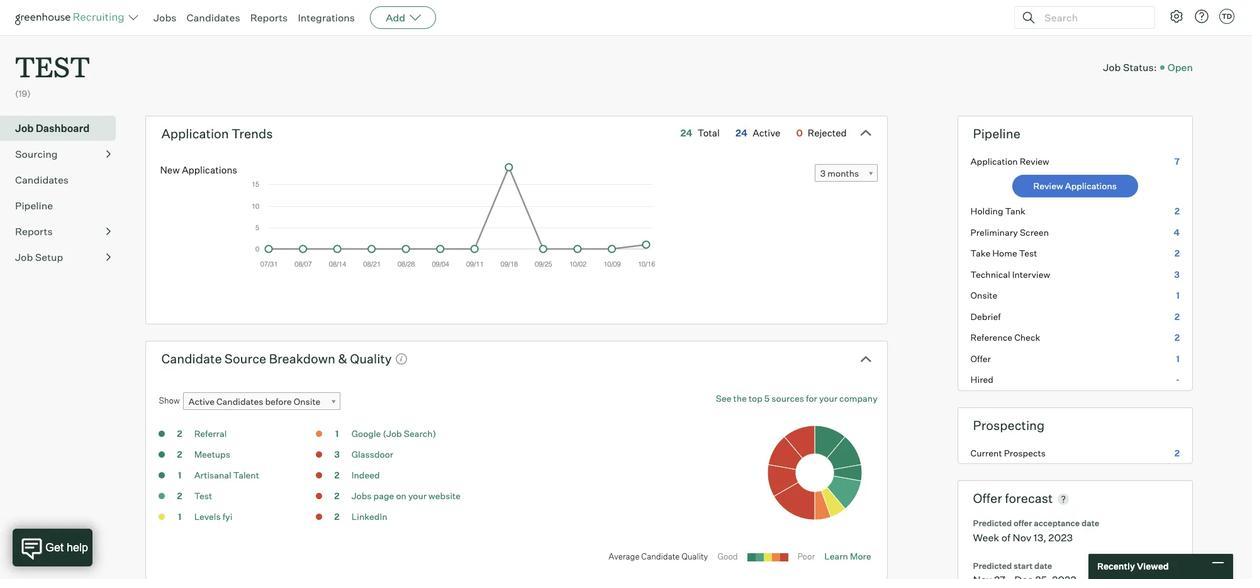 Task type: vqa. For each thing, say whether or not it's contained in the screenshot.


Task type: locate. For each thing, give the bounding box(es) containing it.
fyi
[[223, 512, 232, 522]]

0 vertical spatial your
[[819, 393, 837, 404]]

candidates link down sourcing link
[[15, 172, 111, 187]]

candidate up show
[[161, 351, 222, 367]]

1 vertical spatial quality
[[682, 552, 708, 562]]

pipeline link
[[15, 198, 111, 213]]

test up levels
[[194, 491, 212, 502]]

your right for
[[819, 393, 837, 404]]

levels
[[194, 512, 221, 522]]

viewed
[[1137, 561, 1169, 572]]

0 vertical spatial 3
[[820, 168, 826, 179]]

2 vertical spatial 1 link
[[167, 511, 192, 525]]

your
[[819, 393, 837, 404], [408, 491, 427, 502]]

jobs for jobs
[[154, 11, 176, 24]]

review
[[1020, 156, 1049, 167], [1033, 181, 1063, 191]]

1 horizontal spatial reports link
[[250, 11, 288, 24]]

3 left glassdoor link
[[334, 449, 340, 460]]

see
[[716, 393, 731, 404]]

test link
[[194, 491, 212, 502]]

application up new applications
[[161, 126, 229, 141]]

setup
[[35, 251, 63, 263]]

0 horizontal spatial 3
[[334, 449, 340, 460]]

pipeline up application review
[[973, 126, 1020, 141]]

1 for artisanal talent
[[178, 470, 181, 481]]

date
[[1081, 519, 1099, 529], [1034, 561, 1052, 571]]

1 link left levels
[[167, 511, 192, 525]]

current
[[971, 448, 1002, 458]]

2 link for meetups
[[167, 449, 192, 463]]

predicted
[[973, 519, 1012, 529], [973, 561, 1012, 571]]

0 vertical spatial reports
[[250, 11, 288, 24]]

greenhouse recruiting image
[[15, 10, 128, 25]]

1 vertical spatial active
[[188, 396, 215, 407]]

0 vertical spatial job
[[1103, 61, 1121, 73]]

application
[[161, 126, 229, 141], [971, 156, 1018, 167]]

job
[[1103, 61, 1121, 73], [15, 122, 34, 134], [15, 251, 33, 263]]

2 link for referral
[[167, 428, 192, 442]]

offer down reference
[[971, 353, 991, 364]]

your right on
[[408, 491, 427, 502]]

predicted for predicted offer acceptance date week of nov 13, 2023
[[973, 519, 1012, 529]]

job inside job dashboard link
[[15, 122, 34, 134]]

applications
[[182, 164, 237, 176], [1065, 181, 1117, 191]]

1 horizontal spatial applications
[[1065, 181, 1117, 191]]

application up holding tank
[[971, 156, 1018, 167]]

reports left integrations link
[[250, 11, 288, 24]]

1 horizontal spatial application
[[971, 156, 1018, 167]]

1 vertical spatial applications
[[1065, 181, 1117, 191]]

2 vertical spatial 3
[[334, 449, 340, 460]]

1 horizontal spatial 24
[[735, 127, 748, 139]]

1 vertical spatial onsite
[[294, 396, 320, 407]]

breakdown
[[269, 351, 335, 367]]

0 horizontal spatial your
[[408, 491, 427, 502]]

1 vertical spatial reports link
[[15, 224, 111, 239]]

1 horizontal spatial active
[[753, 127, 780, 139]]

job setup link
[[15, 250, 111, 265]]

application for application review
[[971, 156, 1018, 167]]

test
[[1019, 248, 1037, 259], [194, 491, 212, 502]]

configure image
[[1169, 9, 1184, 24]]

24 right total
[[735, 127, 748, 139]]

0 vertical spatial application
[[161, 126, 229, 141]]

predicted inside "predicted offer acceptance date week of nov 13, 2023"
[[973, 519, 1012, 529]]

0 horizontal spatial applications
[[182, 164, 237, 176]]

0 horizontal spatial date
[[1034, 561, 1052, 571]]

reference
[[971, 332, 1012, 343]]

application for application trends
[[161, 126, 229, 141]]

1 vertical spatial date
[[1034, 561, 1052, 571]]

0 horizontal spatial application
[[161, 126, 229, 141]]

24
[[680, 127, 692, 139], [735, 127, 748, 139]]

predicted up week
[[973, 519, 1012, 529]]

candidates left before
[[216, 396, 263, 407]]

1 vertical spatial candidate
[[641, 552, 680, 562]]

candidates link
[[187, 11, 240, 24], [15, 172, 111, 187]]

1 link
[[324, 428, 350, 442], [167, 469, 192, 484], [167, 511, 192, 525]]

1 vertical spatial 1 link
[[167, 469, 192, 484]]

1 predicted from the top
[[973, 519, 1012, 529]]

1 vertical spatial pipeline
[[15, 199, 53, 212]]

5
[[764, 393, 770, 404]]

date right acceptance at the right of the page
[[1081, 519, 1099, 529]]

24 total
[[680, 127, 720, 139]]

1 vertical spatial application
[[971, 156, 1018, 167]]

more
[[850, 551, 871, 562]]

(job
[[383, 429, 402, 439]]

review applications link
[[1012, 175, 1138, 198]]

0 vertical spatial quality
[[350, 351, 392, 367]]

0 horizontal spatial jobs
[[154, 11, 176, 24]]

1 vertical spatial offer
[[973, 491, 1002, 507]]

candidates right jobs link at the top left
[[187, 11, 240, 24]]

job inside job setup link
[[15, 251, 33, 263]]

0 vertical spatial test
[[1019, 248, 1037, 259]]

take home test
[[971, 248, 1037, 259]]

1 vertical spatial predicted
[[973, 561, 1012, 571]]

0 vertical spatial candidates link
[[187, 11, 240, 24]]

jobs for jobs page on your website
[[351, 491, 372, 502]]

3 left months
[[820, 168, 826, 179]]

2 link for linkedin
[[324, 511, 350, 525]]

2 vertical spatial job
[[15, 251, 33, 263]]

pipeline
[[973, 126, 1020, 141], [15, 199, 53, 212]]

quality left good
[[682, 552, 708, 562]]

date right the start
[[1034, 561, 1052, 571]]

quality
[[350, 351, 392, 367], [682, 552, 708, 562]]

jobs link
[[154, 11, 176, 24]]

job up sourcing
[[15, 122, 34, 134]]

test link
[[15, 35, 90, 88]]

0 horizontal spatial reports
[[15, 225, 53, 238]]

3 inside 3 months link
[[820, 168, 826, 179]]

-
[[1176, 374, 1180, 385]]

2 link
[[167, 428, 192, 442], [167, 449, 192, 463], [324, 469, 350, 484], [167, 490, 192, 505], [324, 490, 350, 505], [324, 511, 350, 525]]

3 for 3 link
[[334, 449, 340, 460]]

top
[[749, 393, 762, 404]]

on
[[396, 491, 406, 502]]

3 down 4
[[1174, 269, 1180, 280]]

job left status:
[[1103, 61, 1121, 73]]

candidate right average
[[641, 552, 680, 562]]

1 vertical spatial 3
[[1174, 269, 1180, 280]]

1 horizontal spatial date
[[1081, 519, 1099, 529]]

glassdoor link
[[351, 449, 393, 460]]

onsite right before
[[294, 396, 320, 407]]

0 vertical spatial jobs
[[154, 11, 176, 24]]

screen
[[1020, 227, 1049, 238]]

review up review applications
[[1020, 156, 1049, 167]]

1 horizontal spatial onsite
[[971, 290, 997, 301]]

onsite
[[971, 290, 997, 301], [294, 396, 320, 407]]

0 vertical spatial reports link
[[250, 11, 288, 24]]

2 link for jobs page on your website
[[324, 490, 350, 505]]

artisanal
[[194, 470, 231, 481]]

months
[[828, 168, 859, 179]]

1 vertical spatial test
[[194, 491, 212, 502]]

0 horizontal spatial reports link
[[15, 224, 111, 239]]

reports link left integrations link
[[250, 11, 288, 24]]

preliminary
[[971, 227, 1018, 238]]

3 months
[[820, 168, 859, 179]]

quality right "&"
[[350, 351, 392, 367]]

offer forecast
[[973, 491, 1053, 507]]

application review
[[971, 156, 1049, 167]]

1 vertical spatial your
[[408, 491, 427, 502]]

1 vertical spatial candidates link
[[15, 172, 111, 187]]

rejected
[[808, 127, 847, 139]]

google (job search) link
[[351, 429, 436, 439]]

linkedin
[[351, 512, 387, 522]]

referral link
[[194, 429, 227, 439]]

3 inside 3 link
[[334, 449, 340, 460]]

job left setup
[[15, 251, 33, 263]]

0 vertical spatial candidates
[[187, 11, 240, 24]]

offer up week
[[973, 491, 1002, 507]]

0 horizontal spatial 24
[[680, 127, 692, 139]]

0 vertical spatial pipeline
[[973, 126, 1020, 141]]

24 active
[[735, 127, 780, 139]]

indeed link
[[351, 470, 380, 481]]

0 horizontal spatial quality
[[350, 351, 392, 367]]

1 link left artisanal
[[167, 469, 192, 484]]

td button
[[1219, 9, 1234, 24]]

active right show
[[188, 396, 215, 407]]

0 horizontal spatial active
[[188, 396, 215, 407]]

reports up job setup on the top of the page
[[15, 225, 53, 238]]

2 vertical spatial candidates
[[216, 396, 263, 407]]

see the top 5 sources for your company link
[[716, 393, 878, 405]]

new applications
[[160, 164, 237, 176]]

1 24 from the left
[[680, 127, 692, 139]]

start
[[1014, 561, 1033, 571]]

1 for google (job search)
[[335, 429, 339, 439]]

24 left total
[[680, 127, 692, 139]]

1 horizontal spatial 3
[[820, 168, 826, 179]]

0 vertical spatial onsite
[[971, 290, 997, 301]]

reports link down pipeline link
[[15, 224, 111, 239]]

pipeline down sourcing
[[15, 199, 53, 212]]

review down application review
[[1033, 181, 1063, 191]]

0 vertical spatial candidate
[[161, 351, 222, 367]]

sourcing link
[[15, 146, 111, 161]]

0 horizontal spatial candidate
[[161, 351, 222, 367]]

1 link for artisanal talent
[[167, 469, 192, 484]]

0 vertical spatial offer
[[971, 353, 991, 364]]

1 horizontal spatial candidate
[[641, 552, 680, 562]]

integrations
[[298, 11, 355, 24]]

1
[[1176, 290, 1180, 301], [1176, 353, 1180, 364], [335, 429, 339, 439], [178, 470, 181, 481], [178, 512, 181, 522]]

offer
[[971, 353, 991, 364], [973, 491, 1002, 507]]

1 link for levels fyi
[[167, 511, 192, 525]]

preliminary screen
[[971, 227, 1049, 238]]

2 link for test
[[167, 490, 192, 505]]

active left 0
[[753, 127, 780, 139]]

candidates link right jobs link at the top left
[[187, 11, 240, 24]]

3
[[820, 168, 826, 179], [1174, 269, 1180, 280], [334, 449, 340, 460]]

0 vertical spatial predicted
[[973, 519, 1012, 529]]

0 rejected
[[796, 127, 847, 139]]

1 horizontal spatial test
[[1019, 248, 1037, 259]]

2 predicted from the top
[[973, 561, 1012, 571]]

candidates down sourcing
[[15, 173, 69, 186]]

td button
[[1217, 6, 1237, 26]]

onsite up debrief
[[971, 290, 997, 301]]

0 horizontal spatial pipeline
[[15, 199, 53, 212]]

0 vertical spatial applications
[[182, 164, 237, 176]]

2 24 from the left
[[735, 127, 748, 139]]

linkedin link
[[351, 512, 387, 522]]

jobs
[[154, 11, 176, 24], [351, 491, 372, 502]]

13,
[[1034, 531, 1046, 544]]

1 vertical spatial jobs
[[351, 491, 372, 502]]

1 horizontal spatial jobs
[[351, 491, 372, 502]]

applications for review applications
[[1065, 181, 1117, 191]]

applications for new applications
[[182, 164, 237, 176]]

predicted down week
[[973, 561, 1012, 571]]

0 vertical spatial 1 link
[[324, 428, 350, 442]]

1 link for google (job search)
[[324, 428, 350, 442]]

meetups
[[194, 449, 230, 460]]

job for job status:
[[1103, 61, 1121, 73]]

2
[[1174, 206, 1180, 217], [1174, 248, 1180, 259], [1174, 311, 1180, 322], [1174, 332, 1180, 343], [177, 429, 182, 439], [1174, 448, 1180, 458], [177, 449, 182, 460], [334, 470, 340, 481], [177, 491, 182, 502], [334, 491, 340, 502], [334, 512, 340, 522]]

1 link up 3 link
[[324, 428, 350, 442]]

1 for levels fyi
[[178, 512, 181, 522]]

prospecting
[[973, 418, 1045, 433]]

candidate source data is not real-time. data may take up to two days to reflect accurately. image
[[395, 353, 408, 366]]

technical interview
[[971, 269, 1050, 280]]

0 vertical spatial date
[[1081, 519, 1099, 529]]

test up interview
[[1019, 248, 1037, 259]]

meetups link
[[194, 449, 230, 460]]

check
[[1014, 332, 1040, 343]]

total
[[698, 127, 720, 139]]

1 vertical spatial job
[[15, 122, 34, 134]]



Task type: describe. For each thing, give the bounding box(es) containing it.
google
[[351, 429, 381, 439]]

3 for 3 months
[[820, 168, 826, 179]]

trends
[[232, 126, 273, 141]]

new
[[160, 164, 180, 176]]

good
[[717, 552, 738, 562]]

reference check
[[971, 332, 1040, 343]]

levels fyi
[[194, 512, 232, 522]]

1 horizontal spatial pipeline
[[973, 126, 1020, 141]]

artisanal talent
[[194, 470, 259, 481]]

pipeline inside pipeline link
[[15, 199, 53, 212]]

tank
[[1005, 206, 1025, 217]]

company
[[839, 393, 878, 404]]

debrief
[[971, 311, 1001, 322]]

offer for offer
[[971, 353, 991, 364]]

nov
[[1013, 531, 1031, 544]]

2023
[[1048, 531, 1073, 544]]

jobs page on your website
[[351, 491, 461, 502]]

active candidates before onsite link
[[183, 393, 340, 411]]

job for job dashboard
[[15, 122, 34, 134]]

job for job setup
[[15, 251, 33, 263]]

poor
[[798, 552, 815, 562]]

active inside active candidates before onsite link
[[188, 396, 215, 407]]

2 horizontal spatial 3
[[1174, 269, 1180, 280]]

active candidates before onsite
[[188, 396, 320, 407]]

status:
[[1123, 61, 1157, 73]]

(19)
[[15, 88, 31, 99]]

learn more
[[824, 551, 871, 562]]

test (19)
[[15, 48, 90, 99]]

td
[[1222, 12, 1232, 21]]

integrations link
[[298, 11, 355, 24]]

24 for 24 total
[[680, 127, 692, 139]]

source
[[225, 351, 266, 367]]

forecast
[[1005, 491, 1053, 507]]

job dashboard
[[15, 122, 90, 134]]

predicted for predicted start date
[[973, 561, 1012, 571]]

job setup
[[15, 251, 63, 263]]

indeed
[[351, 470, 380, 481]]

0 horizontal spatial onsite
[[294, 396, 320, 407]]

add button
[[370, 6, 436, 29]]

sourcing
[[15, 148, 58, 160]]

4
[[1174, 227, 1180, 238]]

technical
[[971, 269, 1010, 280]]

1 vertical spatial reports
[[15, 225, 53, 238]]

date inside "predicted offer acceptance date week of nov 13, 2023"
[[1081, 519, 1099, 529]]

2 link for indeed
[[324, 469, 350, 484]]

glassdoor
[[351, 449, 393, 460]]

current prospects
[[971, 448, 1046, 458]]

0 vertical spatial active
[[753, 127, 780, 139]]

0 horizontal spatial test
[[194, 491, 212, 502]]

&
[[338, 351, 347, 367]]

test
[[15, 48, 90, 85]]

review applications
[[1033, 181, 1117, 191]]

holding tank
[[971, 206, 1025, 217]]

for
[[806, 393, 817, 404]]

week
[[973, 531, 999, 544]]

page
[[373, 491, 394, 502]]

learn
[[824, 551, 848, 562]]

of
[[1001, 531, 1010, 544]]

1 vertical spatial review
[[1033, 181, 1063, 191]]

the
[[733, 393, 747, 404]]

0 horizontal spatial candidates link
[[15, 172, 111, 187]]

1 horizontal spatial candidates link
[[187, 11, 240, 24]]

- link
[[958, 369, 1192, 391]]

1 horizontal spatial your
[[819, 393, 837, 404]]

0 vertical spatial review
[[1020, 156, 1049, 167]]

open
[[1168, 61, 1193, 73]]

dashboard
[[36, 122, 90, 134]]

jobs page on your website link
[[351, 491, 461, 502]]

prospects
[[1004, 448, 1046, 458]]

predicted offer acceptance date week of nov 13, 2023
[[973, 519, 1099, 544]]

see the top 5 sources for your company
[[716, 393, 878, 404]]

1 horizontal spatial reports
[[250, 11, 288, 24]]

before
[[265, 396, 292, 407]]

interview
[[1012, 269, 1050, 280]]

home
[[992, 248, 1017, 259]]

learn more link
[[824, 551, 871, 562]]

average candidate quality
[[608, 552, 708, 562]]

3 link
[[324, 449, 350, 463]]

Search text field
[[1041, 8, 1143, 27]]

average
[[608, 552, 640, 562]]

7
[[1174, 156, 1180, 167]]

candidate source data is not real-time. data may take up to two days to reflect accurately. element
[[392, 348, 408, 370]]

application trends
[[161, 126, 273, 141]]

levels fyi link
[[194, 512, 232, 522]]

acceptance
[[1034, 519, 1080, 529]]

job dashboard link
[[15, 121, 111, 136]]

24 for 24 active
[[735, 127, 748, 139]]

1 horizontal spatial quality
[[682, 552, 708, 562]]

offer for offer forecast
[[973, 491, 1002, 507]]

3 months link
[[815, 164, 878, 183]]

candidate source breakdown & quality
[[161, 351, 392, 367]]

recently viewed
[[1097, 561, 1169, 572]]

take
[[971, 248, 990, 259]]

1 vertical spatial candidates
[[15, 173, 69, 186]]

referral
[[194, 429, 227, 439]]



